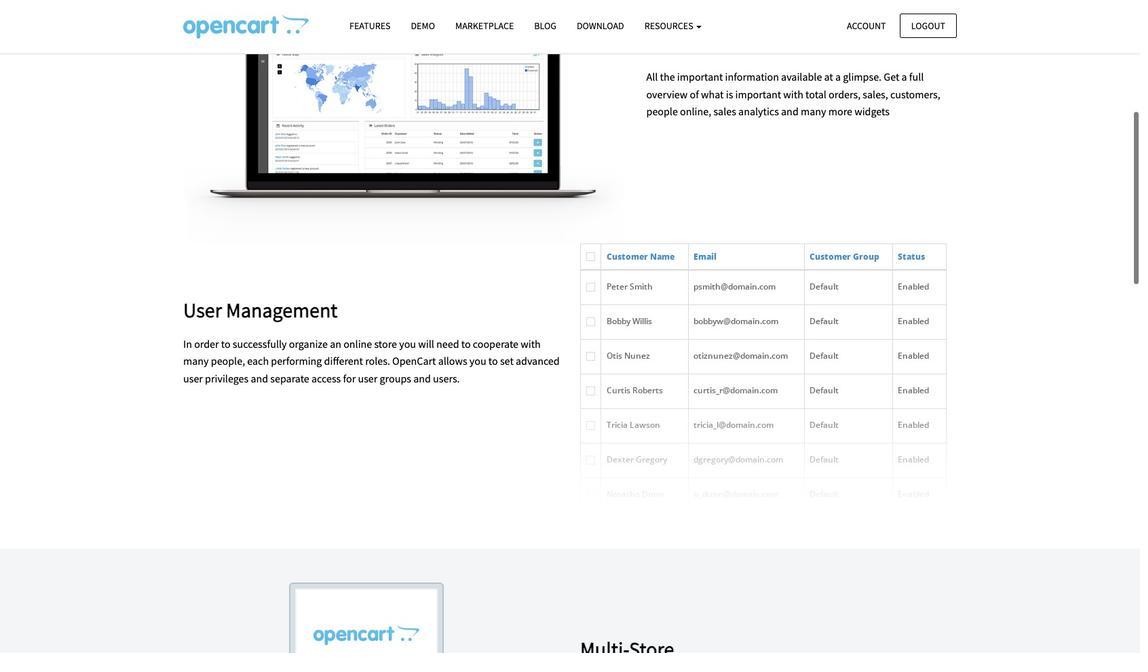 Task type: describe. For each thing, give the bounding box(es) containing it.
store
[[374, 337, 397, 350]]

1 horizontal spatial important
[[736, 87, 782, 100]]

customers,
[[891, 87, 941, 100]]

online
[[344, 337, 372, 350]]

roles.
[[365, 354, 390, 368]]

an
[[330, 337, 342, 350]]

1 horizontal spatial to
[[462, 337, 471, 350]]

resources link
[[635, 14, 713, 38]]

at
[[825, 69, 834, 83]]

advanced
[[516, 354, 560, 368]]

marketplace link
[[445, 14, 524, 38]]

separate
[[270, 371, 309, 385]]

administrator dashboard image
[[183, 0, 626, 243]]

cooperate
[[473, 337, 519, 350]]

get
[[884, 69, 900, 83]]

administrator
[[647, 29, 764, 55]]

0 horizontal spatial to
[[221, 337, 231, 350]]

blog
[[535, 20, 557, 32]]

total
[[806, 87, 827, 100]]

user management
[[183, 296, 338, 322]]

information
[[726, 69, 779, 83]]

1 user from the left
[[183, 371, 203, 385]]

many inside all the important information available at a glimpse. get a full overview of what is important with total orders, sales, customers, people online, sales analytics and many more widgets
[[801, 104, 827, 118]]

people,
[[211, 354, 245, 368]]

the
[[660, 69, 675, 83]]

groups
[[380, 371, 411, 385]]

privileges
[[205, 371, 249, 385]]

0 horizontal spatial and
[[251, 371, 268, 385]]

will
[[418, 337, 434, 350]]

2 user from the left
[[358, 371, 378, 385]]

1 a from the left
[[836, 69, 841, 83]]

available
[[782, 69, 823, 83]]

more
[[829, 104, 853, 118]]

all
[[647, 69, 658, 83]]

need
[[437, 337, 459, 350]]

full
[[910, 69, 924, 83]]

2 a from the left
[[902, 69, 908, 83]]

each
[[247, 354, 269, 368]]

many inside in order to successfully organize an online store you will need to cooperate with many people, each performing different roles. opencart allows you to set advanced user privileges and separate access for user groups and users.
[[183, 354, 209, 368]]



Task type: vqa. For each thing, say whether or not it's contained in the screenshot.
BE at right bottom
no



Task type: locate. For each thing, give the bounding box(es) containing it.
of
[[690, 87, 699, 100]]

glimpse.
[[844, 69, 882, 83]]

in order to successfully organize an online store you will need to cooperate with many people, each performing different roles. opencart allows you to set advanced user privileges and separate access for user groups and users.
[[183, 337, 560, 385]]

overview
[[647, 87, 688, 100]]

0 horizontal spatial user
[[183, 371, 203, 385]]

logout link
[[900, 13, 957, 38]]

1 horizontal spatial many
[[801, 104, 827, 118]]

for
[[343, 371, 356, 385]]

and
[[782, 104, 799, 118], [251, 371, 268, 385], [414, 371, 431, 385]]

download link
[[567, 14, 635, 38]]

1 vertical spatial with
[[521, 337, 541, 350]]

many
[[801, 104, 827, 118], [183, 354, 209, 368]]

user management image
[[581, 243, 947, 514]]

download
[[577, 20, 624, 32]]

administrator dashboard
[[647, 29, 860, 55]]

1 horizontal spatial you
[[470, 354, 487, 368]]

with down available
[[784, 87, 804, 100]]

0 horizontal spatial you
[[399, 337, 416, 350]]

many down in
[[183, 354, 209, 368]]

important up analytics
[[736, 87, 782, 100]]

order
[[194, 337, 219, 350]]

management
[[226, 296, 338, 322]]

set
[[500, 354, 514, 368]]

user
[[183, 371, 203, 385], [358, 371, 378, 385]]

with inside in order to successfully organize an online store you will need to cooperate with many people, each performing different roles. opencart allows you to set advanced user privileges and separate access for user groups and users.
[[521, 337, 541, 350]]

is
[[726, 87, 734, 100]]

with
[[784, 87, 804, 100], [521, 337, 541, 350]]

a
[[836, 69, 841, 83], [902, 69, 908, 83]]

account link
[[836, 13, 898, 38]]

0 vertical spatial many
[[801, 104, 827, 118]]

organize
[[289, 337, 328, 350]]

allows
[[438, 354, 468, 368]]

successfully
[[233, 337, 287, 350]]

many down total
[[801, 104, 827, 118]]

account
[[847, 19, 887, 32]]

opencart
[[393, 354, 436, 368]]

0 horizontal spatial important
[[678, 69, 723, 83]]

users.
[[433, 371, 460, 385]]

what
[[701, 87, 724, 100]]

you
[[399, 337, 416, 350], [470, 354, 487, 368]]

1 horizontal spatial user
[[358, 371, 378, 385]]

people
[[647, 104, 678, 118]]

1 vertical spatial many
[[183, 354, 209, 368]]

to up people,
[[221, 337, 231, 350]]

features link
[[340, 14, 401, 38]]

dashboard
[[768, 29, 860, 55]]

1 horizontal spatial a
[[902, 69, 908, 83]]

you down cooperate
[[470, 354, 487, 368]]

demo link
[[401, 14, 445, 38]]

in
[[183, 337, 192, 350]]

user left privileges
[[183, 371, 203, 385]]

1 vertical spatial important
[[736, 87, 782, 100]]

sales,
[[863, 87, 889, 100]]

and right analytics
[[782, 104, 799, 118]]

0 vertical spatial you
[[399, 337, 416, 350]]

2 horizontal spatial and
[[782, 104, 799, 118]]

opencart - features image
[[183, 14, 309, 39]]

all the important information available at a glimpse. get a full overview of what is important with total orders, sales, customers, people online, sales analytics and many more widgets
[[647, 69, 941, 118]]

0 horizontal spatial many
[[183, 354, 209, 368]]

orders,
[[829, 87, 861, 100]]

0 vertical spatial important
[[678, 69, 723, 83]]

to right need
[[462, 337, 471, 350]]

to
[[221, 337, 231, 350], [462, 337, 471, 350], [489, 354, 498, 368]]

resources
[[645, 20, 696, 32]]

analytics
[[739, 104, 779, 118]]

marketplace
[[456, 20, 514, 32]]

a right at
[[836, 69, 841, 83]]

demo
[[411, 20, 435, 32]]

and inside all the important information available at a glimpse. get a full overview of what is important with total orders, sales, customers, people online, sales analytics and many more widgets
[[782, 104, 799, 118]]

important up of
[[678, 69, 723, 83]]

online,
[[680, 104, 712, 118]]

0 vertical spatial with
[[784, 87, 804, 100]]

with up "advanced"
[[521, 337, 541, 350]]

you up opencart
[[399, 337, 416, 350]]

and down each
[[251, 371, 268, 385]]

blog link
[[524, 14, 567, 38]]

multi store image
[[183, 582, 550, 654]]

a left full
[[902, 69, 908, 83]]

0 horizontal spatial with
[[521, 337, 541, 350]]

performing
[[271, 354, 322, 368]]

user right for
[[358, 371, 378, 385]]

widgets
[[855, 104, 890, 118]]

and down opencart
[[414, 371, 431, 385]]

logout
[[912, 19, 946, 32]]

access
[[312, 371, 341, 385]]

user
[[183, 296, 222, 322]]

1 horizontal spatial with
[[784, 87, 804, 100]]

with inside all the important information available at a glimpse. get a full overview of what is important with total orders, sales, customers, people online, sales analytics and many more widgets
[[784, 87, 804, 100]]

important
[[678, 69, 723, 83], [736, 87, 782, 100]]

to left the set
[[489, 354, 498, 368]]

2 horizontal spatial to
[[489, 354, 498, 368]]

0 horizontal spatial a
[[836, 69, 841, 83]]

features
[[350, 20, 391, 32]]

1 horizontal spatial and
[[414, 371, 431, 385]]

sales
[[714, 104, 737, 118]]

different
[[324, 354, 363, 368]]

1 vertical spatial you
[[470, 354, 487, 368]]



